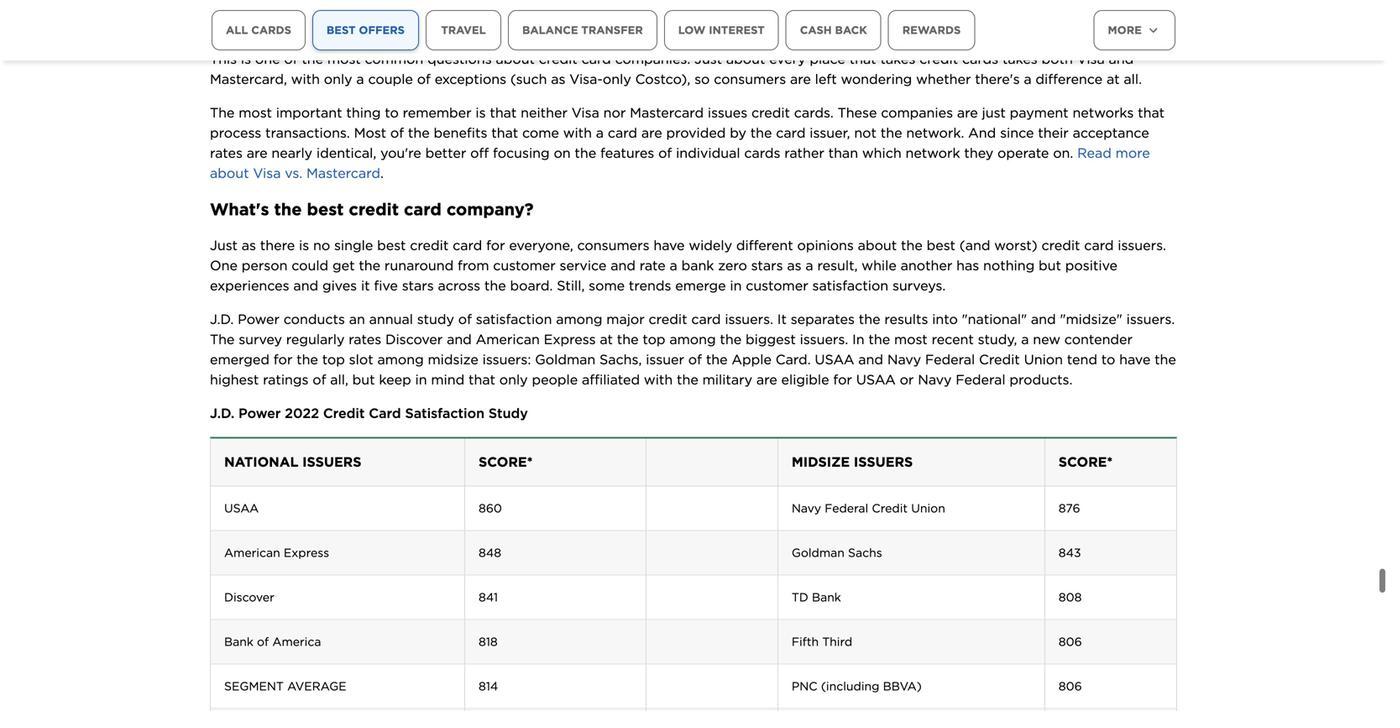 Task type: vqa. For each thing, say whether or not it's contained in the screenshot.
APR within the This card saves a bundle on interest with its super-long 0% intro APR period on balance transfers, for a low transfer fee. Plus, you'll never pay late fees.
no



Task type: locate. For each thing, give the bounding box(es) containing it.
american
[[476, 331, 540, 347], [224, 546, 280, 560]]

but inside . usaa and navy federal credit union tend to have the highest ratings of all, but keep in mind that only people affiliated with the military are eligible for usaa or navy federal products.
[[352, 371, 375, 388]]

what's
[[210, 13, 269, 33], [210, 199, 269, 219]]

is up mastercard,
[[241, 51, 251, 67]]

are inside 'this is one of the most common questions about credit card companies. just about every place that takes credit cards takes both visa and mastercard, with only a couple of exceptions (such as visa-only costco), so consumers are left wondering whether there's a difference at all.'
[[790, 71, 811, 87]]

at left all.
[[1107, 71, 1120, 87]]

2 horizontal spatial most
[[894, 331, 928, 347]]

2 vertical spatial among
[[377, 351, 424, 368]]

credit inside . usaa and navy federal credit union tend to have the highest ratings of all, but keep in mind that only people affiliated with the military are eligible for usaa or navy federal products.
[[979, 351, 1020, 368]]

power up survey
[[238, 311, 280, 327]]

top
[[643, 331, 665, 347], [322, 351, 345, 368]]

fifth third
[[792, 635, 852, 649]]

for up ratings
[[274, 351, 292, 368]]

. for .
[[380, 165, 384, 181]]

1 horizontal spatial at
[[1107, 71, 1120, 87]]

of up 'you're'
[[390, 125, 404, 141]]

1 vertical spatial j.d.
[[210, 405, 234, 421]]

card inside j.d. power conducts an annual study of satisfaction among major credit card issuers. it separates the results into "national" and "midsize" issuers. the survey regularly rates discover and american express at the top among the biggest issuers. in the most recent study, a new contender emerged for the top slot among midsize issuers: goldman sachs, issuer of the
[[691, 311, 721, 327]]

1 vertical spatial have
[[1119, 351, 1151, 368]]

2 horizontal spatial cards
[[962, 51, 998, 67]]

1 vertical spatial cards
[[962, 51, 998, 67]]

1 horizontal spatial as
[[551, 71, 565, 87]]

0 vertical spatial but
[[1039, 257, 1061, 274]]

2 vertical spatial is
[[299, 237, 309, 253]]

0 horizontal spatial goldman
[[535, 351, 596, 368]]

provided
[[666, 125, 726, 141]]

the
[[210, 104, 235, 121], [210, 331, 235, 347]]

federal down study,
[[956, 371, 1006, 388]]

the up one
[[274, 13, 302, 33]]

just up one
[[210, 237, 238, 253]]

1 vertical spatial power
[[238, 405, 281, 421]]

difference
[[307, 13, 393, 33], [1036, 71, 1103, 87]]

score*
[[479, 454, 533, 470], [1059, 454, 1113, 470]]

1 issuers from the left
[[302, 454, 361, 470]]

to down contender
[[1101, 351, 1115, 368]]

national issuers
[[224, 454, 361, 470]]

neither
[[521, 104, 568, 121]]

opinions
[[797, 237, 854, 253]]

an
[[349, 311, 365, 327]]

stars down runaround
[[402, 277, 434, 294]]

top up issuer
[[643, 331, 665, 347]]

only down issuers:
[[499, 371, 528, 388]]

worst)
[[994, 237, 1038, 253]]

1 806 from the top
[[1059, 635, 1082, 649]]

among
[[556, 311, 602, 327], [669, 331, 716, 347], [377, 351, 424, 368]]

a
[[356, 71, 364, 87], [1024, 71, 1032, 87], [596, 125, 604, 141], [670, 257, 677, 274], [806, 257, 813, 274], [1021, 331, 1029, 347]]

study
[[417, 311, 454, 327]]

all.
[[1124, 71, 1142, 87]]

the right in
[[869, 331, 890, 347]]

1 horizontal spatial for
[[486, 237, 505, 253]]

to inside . usaa and navy federal credit union tend to have the highest ratings of all, but keep in mind that only people affiliated with the military are eligible for usaa or navy federal products.
[[1101, 351, 1115, 368]]

only up thing
[[324, 71, 352, 87]]

0 horizontal spatial card
[[369, 405, 401, 421]]

issuers
[[302, 454, 361, 470], [854, 454, 913, 470]]

with inside the most important thing to remember is that neither visa nor mastercard issues credit cards. these companies are just payment networks that process transactions. most of the benefits that come with a card are provided by the card issuer, not the network. and since their acceptance rates are nearly identical, you're better off focusing on the features of individual cards rather than which network they operate on.
[[563, 125, 592, 141]]

1 horizontal spatial score*
[[1059, 454, 1113, 470]]

card down emerge
[[691, 311, 721, 327]]

and up 'new'
[[1031, 311, 1056, 327]]

0 horizontal spatial consumers
[[577, 237, 649, 253]]

814
[[479, 679, 498, 693]]

issuers. inside just as there is no single best credit card for everyone, consumers have widely different opinions about the best (and worst) credit card issuers. one person could get the runaround from customer service and rate a bank zero stars as a result, while another has nothing but positive experiences and gives it five stars across the board. still, some trends emerge in customer satisfaction surveys.
[[1118, 237, 1166, 253]]

usaa down the 'national'
[[224, 501, 259, 515]]

of inside . usaa and navy federal credit union tend to have the highest ratings of all, but keep in mind that only people affiliated with the military are eligible for usaa or navy federal products.
[[313, 371, 326, 388]]

companies
[[881, 104, 953, 121]]

2 takes from the left
[[1002, 51, 1038, 67]]

0 horizontal spatial for
[[274, 351, 292, 368]]

balance transfer link
[[508, 10, 657, 50]]

low
[[678, 23, 706, 36]]

1 horizontal spatial most
[[327, 51, 361, 67]]

takes up there's
[[1002, 51, 1038, 67]]

individual
[[676, 145, 740, 161]]

0 vertical spatial stars
[[751, 257, 783, 274]]

across
[[438, 277, 480, 294]]

0 horizontal spatial american
[[224, 546, 280, 560]]

common
[[365, 51, 423, 67]]

difference down both
[[1036, 71, 1103, 87]]

1 horizontal spatial but
[[1039, 257, 1061, 274]]

of left all,
[[313, 371, 326, 388]]

1 vertical spatial mastercard
[[306, 165, 380, 181]]

2 j.d. from the top
[[210, 405, 234, 421]]

a left 'new'
[[1021, 331, 1029, 347]]

rates inside the most important thing to remember is that neither visa nor mastercard issues credit cards. these companies are just payment networks that process transactions. most of the benefits that come with a card are provided by the card issuer, not the network. and since their acceptance rates are nearly identical, you're better off focusing on the features of individual cards rather than which network they operate on.
[[210, 145, 243, 161]]

bank
[[681, 257, 714, 274]]

2 vertical spatial usaa
[[224, 501, 259, 515]]

single
[[334, 237, 373, 253]]

1 vertical spatial navy
[[918, 371, 952, 388]]

for up from on the left of the page
[[486, 237, 505, 253]]

with up the 'on' on the top of the page
[[563, 125, 592, 141]]

0 horizontal spatial bank
[[224, 635, 253, 649]]

. inside . usaa and navy federal credit union tend to have the highest ratings of all, but keep in mind that only people affiliated with the military are eligible for usaa or navy federal products.
[[807, 351, 811, 368]]

0 vertical spatial top
[[643, 331, 665, 347]]

with inside . usaa and navy federal credit union tend to have the highest ratings of all, but keep in mind that only people affiliated with the military are eligible for usaa or navy federal products.
[[644, 371, 673, 388]]

0 vertical spatial customer
[[493, 257, 556, 274]]

0 vertical spatial 806
[[1059, 635, 1082, 649]]

power inside j.d. power conducts an annual study of satisfaction among major credit card issuers. it separates the results into "national" and "midsize" issuers. the survey regularly rates discover and american express at the top among the biggest issuers. in the most recent study, a new contender emerged for the top slot among midsize issuers: goldman sachs, issuer of the
[[238, 311, 280, 327]]

mastercard down identical,
[[306, 165, 380, 181]]

visa inside the read more about visa vs. mastercard
[[253, 165, 281, 181]]

only up nor at the top
[[603, 71, 631, 87]]

about up the while
[[858, 237, 897, 253]]

2 power from the top
[[238, 405, 281, 421]]

0 vertical spatial cards
[[251, 23, 291, 36]]

and down the could
[[293, 277, 318, 294]]

0 vertical spatial most
[[327, 51, 361, 67]]

segment
[[224, 679, 284, 693]]

that up wondering
[[849, 51, 876, 67]]

customer up board.
[[493, 257, 556, 274]]

the up the 'process'
[[210, 104, 235, 121]]

the up emerged
[[210, 331, 235, 347]]

1 horizontal spatial american
[[476, 331, 540, 347]]

just up so
[[694, 51, 722, 67]]

credit up positive
[[1042, 237, 1080, 253]]

a inside the most important thing to remember is that neither visa nor mastercard issues credit cards. these companies are just payment networks that process transactions. most of the benefits that come with a card are provided by the card issuer, not the network. and since their acceptance rates are nearly identical, you're better off focusing on the features of individual cards rather than which network they operate on.
[[596, 125, 604, 141]]

the up it
[[359, 257, 380, 274]]

0 vertical spatial the
[[210, 104, 235, 121]]

0 vertical spatial is
[[241, 51, 251, 67]]

these
[[838, 104, 877, 121]]

rates up "slot"
[[349, 331, 381, 347]]

0 horizontal spatial in
[[415, 371, 427, 388]]

0 vertical spatial have
[[654, 237, 685, 253]]

1 vertical spatial customer
[[746, 277, 808, 294]]

visa right both
[[1077, 51, 1105, 67]]

different
[[736, 237, 793, 253]]

1 what's from the top
[[210, 13, 269, 33]]

0 vertical spatial rates
[[210, 145, 243, 161]]

issuers for national issuers
[[302, 454, 361, 470]]

2 vertical spatial most
[[894, 331, 928, 347]]

is left no
[[299, 237, 309, 253]]

military
[[702, 371, 752, 388]]

ratings
[[263, 371, 309, 388]]

better
[[425, 145, 466, 161]]

what's the difference between visa and mastercard?
[[210, 13, 658, 33]]

and
[[968, 125, 996, 141]]

cash
[[800, 23, 832, 36]]

1 score* from the left
[[479, 454, 533, 470]]

for inside just as there is no single best credit card for everyone, consumers have widely different opinions about the best (and worst) credit card issuers. one person could get the runaround from customer service and rate a bank zero stars as a result, while another has nothing but positive experiences and gives it five stars across the board. still, some trends emerge in customer satisfaction surveys.
[[486, 237, 505, 253]]

credit down 'trends'
[[649, 311, 687, 327]]

2 vertical spatial cards
[[744, 145, 780, 161]]

credit inside j.d. power conducts an annual study of satisfaction among major credit card issuers. it separates the results into "national" and "midsize" issuers. the survey regularly rates discover and american express at the top among the biggest issuers. in the most recent study, a new contender emerged for the top slot among midsize issuers: goldman sachs, issuer of the
[[649, 311, 687, 327]]

1 horizontal spatial in
[[730, 277, 742, 294]]

most inside the most important thing to remember is that neither visa nor mastercard issues credit cards. these companies are just payment networks that process transactions. most of the benefits that come with a card are provided by the card issuer, not the network. and since their acceptance rates are nearly identical, you're better off focusing on the features of individual cards rather than which network they operate on.
[[239, 104, 272, 121]]

couple
[[368, 71, 413, 87]]

876
[[1059, 501, 1080, 515]]

1 power from the top
[[238, 311, 280, 327]]

with down issuer
[[644, 371, 673, 388]]

0 vertical spatial for
[[486, 237, 505, 253]]

separates
[[791, 311, 855, 327]]

1 vertical spatial rates
[[349, 331, 381, 347]]

issuer
[[646, 351, 684, 368]]

0 horizontal spatial stars
[[402, 277, 434, 294]]

as down different
[[787, 257, 802, 274]]

what's up this
[[210, 13, 269, 33]]

0 horizontal spatial cards
[[251, 23, 291, 36]]

biggest
[[746, 331, 796, 347]]

are down 'every'
[[790, 71, 811, 87]]

discover inside j.d. power conducts an annual study of satisfaction among major credit card issuers. it separates the results into "national" and "midsize" issuers. the survey regularly rates discover and american express at the top among the biggest issuers. in the most recent study, a new contender emerged for the top slot among midsize issuers: goldman sachs, issuer of the
[[385, 331, 443, 347]]

0 vertical spatial just
[[694, 51, 722, 67]]

wondering
[[841, 71, 912, 87]]

for right eligible
[[833, 371, 852, 388]]

is inside just as there is no single best credit card for everyone, consumers have widely different opinions about the best (and worst) credit card issuers. one person could get the runaround from customer service and rate a bank zero stars as a result, while another has nothing but positive experiences and gives it five stars across the board. still, some trends emerge in customer satisfaction surveys.
[[299, 237, 309, 253]]

cards up there's
[[962, 51, 998, 67]]

to right thing
[[385, 104, 399, 121]]

0 vertical spatial credit
[[979, 351, 1020, 368]]

0 vertical spatial j.d.
[[210, 311, 234, 327]]

1 horizontal spatial stars
[[751, 257, 783, 274]]

1 j.d. from the top
[[210, 311, 234, 327]]

of
[[284, 51, 298, 67], [417, 71, 431, 87], [390, 125, 404, 141], [658, 145, 672, 161], [458, 311, 472, 327], [688, 351, 702, 368], [313, 371, 326, 388], [257, 635, 269, 649]]

visa left vs.
[[253, 165, 281, 181]]

usaa
[[815, 351, 854, 368], [856, 371, 896, 388], [224, 501, 259, 515]]

satisfaction down board.
[[476, 311, 552, 327]]

navy down the midsize
[[792, 501, 821, 515]]

what's up there
[[210, 199, 269, 219]]

bank right the td at the right bottom
[[812, 590, 841, 604]]

cards up one
[[251, 23, 291, 36]]

2022
[[285, 405, 319, 421]]

1 horizontal spatial with
[[563, 125, 592, 141]]

1 horizontal spatial to
[[1101, 351, 1115, 368]]

2 the from the top
[[210, 331, 235, 347]]

1 vertical spatial express
[[284, 546, 329, 560]]

all cards link
[[212, 10, 306, 50]]

stars
[[751, 257, 783, 274], [402, 277, 434, 294]]

0 horizontal spatial credit
[[323, 405, 365, 421]]

0 vertical spatial consumers
[[714, 71, 786, 87]]

from
[[458, 257, 489, 274]]

service
[[560, 257, 607, 274]]

conducts
[[284, 311, 345, 327]]

on
[[554, 145, 571, 161]]

consumers inside just as there is no single best credit card for everyone, consumers have widely different opinions about the best (and worst) credit card issuers. one person could get the runaround from customer service and rate a bank zero stars as a result, while another has nothing but positive experiences and gives it five stars across the board. still, some trends emerge in customer satisfaction surveys.
[[577, 237, 649, 253]]

1 horizontal spatial issuers
[[854, 454, 913, 470]]

score* down study
[[479, 454, 533, 470]]

1 takes from the left
[[880, 51, 915, 67]]

0 horizontal spatial with
[[291, 71, 320, 87]]

issuers.
[[1118, 237, 1166, 253], [725, 311, 773, 327], [1126, 311, 1175, 327], [800, 331, 848, 347]]

power down highest
[[238, 405, 281, 421]]

0 horizontal spatial rates
[[210, 145, 243, 161]]

0 horizontal spatial but
[[352, 371, 375, 388]]

thing
[[346, 104, 381, 121]]

and up (such
[[518, 13, 550, 33]]

in right the 'keep'
[[415, 371, 427, 388]]

score* up 876
[[1059, 454, 1113, 470]]

1 vertical spatial american
[[224, 546, 280, 560]]

and down in
[[858, 351, 883, 368]]

federal down recent at top right
[[925, 351, 975, 368]]

stars down different
[[751, 257, 783, 274]]

1 vertical spatial the
[[210, 331, 235, 347]]

experiences
[[210, 277, 289, 294]]

1 vertical spatial among
[[669, 331, 716, 347]]

issuers up navy federal credit union
[[854, 454, 913, 470]]

1 the from the top
[[210, 104, 235, 121]]

0 vertical spatial express
[[544, 331, 596, 347]]

person
[[242, 257, 288, 274]]

are down apple card
[[756, 371, 777, 388]]

1 horizontal spatial usaa
[[815, 351, 854, 368]]

more
[[1108, 24, 1142, 37]]

about
[[496, 51, 535, 67], [726, 51, 765, 67], [210, 165, 249, 181], [858, 237, 897, 253]]

about down the 'process'
[[210, 165, 249, 181]]

goldman up people
[[535, 351, 596, 368]]

a down nor at the top
[[596, 125, 604, 141]]

runaround
[[384, 257, 454, 274]]

more button
[[1094, 10, 1176, 50]]

1 vertical spatial stars
[[402, 277, 434, 294]]

2 806 from the top
[[1059, 679, 1082, 693]]

1 horizontal spatial union
[[1024, 351, 1063, 368]]

study,
[[978, 331, 1017, 347]]

2 vertical spatial for
[[833, 371, 852, 388]]

1 horizontal spatial express
[[544, 331, 596, 347]]

0 horizontal spatial difference
[[307, 13, 393, 33]]

just as there is no single best credit card for everyone, consumers have widely different opinions about the best (and worst) credit card issuers. one person could get the runaround from customer service and rate a bank zero stars as a result, while another has nothing but positive experiences and gives it five stars across the board. still, some trends emerge in customer satisfaction surveys.
[[210, 237, 1166, 294]]

1 horizontal spatial just
[[694, 51, 722, 67]]

american inside j.d. power conducts an annual study of satisfaction among major credit card issuers. it separates the results into "national" and "midsize" issuers. the survey regularly rates discover and american express at the top among the biggest issuers. in the most recent study, a new contender emerged for the top slot among midsize issuers: goldman sachs, issuer of the
[[476, 331, 540, 347]]

power for 2022
[[238, 405, 281, 421]]

only
[[324, 71, 352, 87], [603, 71, 631, 87], [499, 371, 528, 388]]

consumers up service
[[577, 237, 649, 253]]

0 horizontal spatial usaa
[[224, 501, 259, 515]]

bank of america
[[224, 635, 321, 649]]

0 horizontal spatial as
[[242, 237, 256, 253]]

is inside the most important thing to remember is that neither visa nor mastercard issues credit cards. these companies are just payment networks that process transactions. most of the benefits that come with a card are provided by the card issuer, not the network. and since their acceptance rates are nearly identical, you're better off focusing on the features of individual cards rather than which network they operate on.
[[476, 104, 486, 121]]

0 vertical spatial bank
[[812, 590, 841, 604]]

mastercard down costco),
[[630, 104, 704, 121]]

1 vertical spatial at
[[600, 331, 613, 347]]

1 horizontal spatial discover
[[385, 331, 443, 347]]

2 vertical spatial credit
[[872, 501, 908, 515]]

one
[[255, 51, 280, 67]]

a inside j.d. power conducts an annual study of satisfaction among major credit card issuers. it separates the results into "national" and "midsize" issuers. the survey regularly rates discover and american express at the top among the biggest issuers. in the most recent study, a new contender emerged for the top slot among midsize issuers: goldman sachs, issuer of the
[[1021, 331, 1029, 347]]

1 horizontal spatial consumers
[[714, 71, 786, 87]]

credit up runaround
[[410, 237, 449, 253]]

1 horizontal spatial difference
[[1036, 71, 1103, 87]]

network.
[[906, 125, 964, 141]]

0 horizontal spatial issuers
[[302, 454, 361, 470]]

satisfaction inside j.d. power conducts an annual study of satisfaction among major credit card issuers. it separates the results into "national" and "midsize" issuers. the survey regularly rates discover and american express at the top among the biggest issuers. in the most recent study, a new contender emerged for the top slot among midsize issuers: goldman sachs, issuer of the
[[476, 311, 552, 327]]

so
[[694, 71, 710, 87]]

card
[[582, 51, 611, 67], [608, 125, 637, 141], [776, 125, 806, 141], [404, 199, 442, 219], [453, 237, 482, 253], [1084, 237, 1114, 253], [691, 311, 721, 327]]

with up important
[[291, 71, 320, 87]]

the down regularly
[[296, 351, 318, 368]]

2 issuers from the left
[[854, 454, 913, 470]]

the down issuer
[[677, 371, 698, 388]]

in down zero on the right top of the page
[[730, 277, 742, 294]]

the right by
[[750, 125, 772, 141]]

0 vertical spatial at
[[1107, 71, 1120, 87]]

j.d. inside j.d. power conducts an annual study of satisfaction among major credit card issuers. it separates the results into "national" and "midsize" issuers. the survey regularly rates discover and american express at the top among the biggest issuers. in the most recent study, a new contender emerged for the top slot among midsize issuers: goldman sachs, issuer of the
[[210, 311, 234, 327]]

1 vertical spatial 806
[[1059, 679, 1082, 693]]

vs.
[[285, 165, 302, 181]]

to inside the most important thing to remember is that neither visa nor mastercard issues credit cards. these companies are just payment networks that process transactions. most of the benefits that come with a card are provided by the card issuer, not the network. and since their acceptance rates are nearly identical, you're better off focusing on the features of individual cards rather than which network they operate on.
[[385, 104, 399, 121]]

low interest link
[[664, 10, 779, 50]]

0 horizontal spatial top
[[322, 351, 345, 368]]

most down results at the right top of page
[[894, 331, 928, 347]]

1 horizontal spatial mastercard
[[630, 104, 704, 121]]

card up visa-
[[582, 51, 611, 67]]

apple
[[732, 351, 772, 368]]

usaa down in
[[815, 351, 854, 368]]

0 vertical spatial goldman
[[535, 351, 596, 368]]

visa-
[[570, 71, 603, 87]]

credit down study,
[[979, 351, 1020, 368]]

0 horizontal spatial most
[[239, 104, 272, 121]]

(such
[[510, 71, 547, 87]]

best offers
[[327, 23, 405, 36]]

but right 'nothing' at the top right of page
[[1039, 257, 1061, 274]]

goldman up td bank
[[792, 546, 845, 560]]

2 what's from the top
[[210, 199, 269, 219]]

express
[[544, 331, 596, 347], [284, 546, 329, 560]]

1 horizontal spatial only
[[499, 371, 528, 388]]

usaa left the or
[[856, 371, 896, 388]]

1 vertical spatial for
[[274, 351, 292, 368]]

as up person
[[242, 237, 256, 253]]

of right study
[[458, 311, 472, 327]]

mastercard,
[[210, 71, 287, 87]]

rates down the 'process'
[[210, 145, 243, 161]]

cards inside 'this is one of the most common questions about credit card companies. just about every place that takes credit cards takes both visa and mastercard, with only a couple of exceptions (such as visa-only costco), so consumers are left wondering whether there's a difference at all.'
[[962, 51, 998, 67]]

and inside . usaa and navy federal credit union tend to have the highest ratings of all, but keep in mind that only people affiliated with the military are eligible for usaa or navy federal products.
[[858, 351, 883, 368]]

j.d. for j.d. power 2022 credit card satisfaction study
[[210, 405, 234, 421]]

the right one
[[302, 51, 323, 67]]

highest
[[210, 371, 259, 388]]

1 horizontal spatial takes
[[1002, 51, 1038, 67]]

issues
[[708, 104, 747, 121]]

. usaa and navy federal credit union tend to have the highest ratings of all, but keep in mind that only people affiliated with the military are eligible for usaa or navy federal products.
[[210, 351, 1176, 388]]

survey
[[239, 331, 282, 347]]

1 vertical spatial difference
[[1036, 71, 1103, 87]]

best up another
[[927, 237, 956, 253]]

0 vertical spatial what's
[[210, 13, 269, 33]]

the inside the most important thing to remember is that neither visa nor mastercard issues credit cards. these companies are just payment networks that process transactions. most of the benefits that come with a card are provided by the card issuer, not the network. and since their acceptance rates are nearly identical, you're better off focusing on the features of individual cards rather than which network they operate on.
[[210, 104, 235, 121]]

satisfaction
[[405, 405, 485, 421]]

1 horizontal spatial top
[[643, 331, 665, 347]]

remember
[[403, 104, 472, 121]]

have inside just as there is no single best credit card for everyone, consumers have widely different opinions about the best (and worst) credit card issuers. one person could get the runaround from customer service and rate a bank zero stars as a result, while another has nothing but positive experiences and gives it five stars across the board. still, some trends emerge in customer satisfaction surveys.
[[654, 237, 685, 253]]

mastercard inside the most important thing to remember is that neither visa nor mastercard issues credit cards. these companies are just payment networks that process transactions. most of the benefits that come with a card are provided by the card issuer, not the network. and since their acceptance rates are nearly identical, you're better off focusing on the features of individual cards rather than which network they operate on.
[[630, 104, 704, 121]]

cards
[[251, 23, 291, 36], [962, 51, 998, 67], [744, 145, 780, 161]]

what's for what's the best credit card company?
[[210, 199, 269, 219]]



Task type: describe. For each thing, give the bounding box(es) containing it.
sachs,
[[600, 351, 642, 368]]

and up midsize
[[447, 331, 472, 347]]

1 vertical spatial card
[[369, 405, 401, 421]]

most inside 'this is one of the most common questions about credit card companies. just about every place that takes credit cards takes both visa and mastercard, with only a couple of exceptions (such as visa-only costco), so consumers are left wondering whether there's a difference at all.'
[[327, 51, 361, 67]]

apple card
[[732, 351, 807, 368]]

their
[[1038, 125, 1069, 141]]

off
[[470, 145, 489, 161]]

1 horizontal spatial card
[[776, 351, 807, 368]]

everyone,
[[509, 237, 573, 253]]

860
[[479, 501, 502, 515]]

sachs
[[848, 546, 882, 560]]

card up features
[[608, 125, 637, 141]]

mastercard inside the read more about visa vs. mastercard
[[306, 165, 380, 181]]

which
[[862, 145, 902, 161]]

visa up questions
[[477, 13, 513, 33]]

people
[[532, 371, 578, 388]]

visa inside the most important thing to remember is that neither visa nor mastercard issues credit cards. these companies are just payment networks that process transactions. most of the benefits that come with a card are provided by the card issuer, not the network. and since their acceptance rates are nearly identical, you're better off focusing on the features of individual cards rather than which network they operate on.
[[572, 104, 599, 121]]

(including
[[821, 679, 879, 693]]

a left couple
[[356, 71, 364, 87]]

credit up single
[[349, 199, 399, 219]]

a right rate
[[670, 257, 677, 274]]

what's for what's the difference between visa and mastercard?
[[210, 13, 269, 33]]

third
[[822, 635, 852, 649]]

0 vertical spatial navy
[[887, 351, 921, 368]]

read
[[1077, 145, 1112, 161]]

at inside j.d. power conducts an annual study of satisfaction among major credit card issuers. it separates the results into "national" and "midsize" issuers. the survey regularly rates discover and american express at the top among the biggest issuers. in the most recent study, a new contender emerged for the top slot among midsize issuers: goldman sachs, issuer of the
[[600, 331, 613, 347]]

all
[[226, 23, 248, 36]]

products.
[[1010, 371, 1073, 388]]

express inside j.d. power conducts an annual study of satisfaction among major credit card issuers. it separates the results into "national" and "midsize" issuers. the survey regularly rates discover and american express at the top among the biggest issuers. in the most recent study, a new contender emerged for the top slot among midsize issuers: goldman sachs, issuer of the
[[544, 331, 596, 347]]

1 vertical spatial federal
[[956, 371, 1006, 388]]

regularly
[[286, 331, 345, 347]]

the up another
[[901, 237, 923, 253]]

as inside 'this is one of the most common questions about credit card companies. just about every place that takes credit cards takes both visa and mastercard, with only a couple of exceptions (such as visa-only costco), so consumers are left wondering whether there's a difference at all.'
[[551, 71, 565, 87]]

is inside 'this is one of the most common questions about credit card companies. just about every place that takes credit cards takes both visa and mastercard, with only a couple of exceptions (such as visa-only costco), so consumers are left wondering whether there's a difference at all.'
[[241, 51, 251, 67]]

1 vertical spatial discover
[[224, 590, 274, 604]]

union inside . usaa and navy federal credit union tend to have the highest ratings of all, but keep in mind that only people affiliated with the military are eligible for usaa or navy federal products.
[[1024, 351, 1063, 368]]

consumers inside 'this is one of the most common questions about credit card companies. just about every place that takes credit cards takes both visa and mastercard, with only a couple of exceptions (such as visa-only costco), so consumers are left wondering whether there's a difference at all.'
[[714, 71, 786, 87]]

payment
[[1010, 104, 1069, 121]]

nor
[[603, 104, 626, 121]]

2 score* from the left
[[1059, 454, 1113, 470]]

left
[[815, 71, 837, 87]]

have inside . usaa and navy federal credit union tend to have the highest ratings of all, but keep in mind that only people affiliated with the military are eligible for usaa or navy federal products.
[[1119, 351, 1151, 368]]

goldman inside j.d. power conducts an annual study of satisfaction among major credit card issuers. it separates the results into "national" and "midsize" issuers. the survey regularly rates discover and american express at the top among the biggest issuers. in the most recent study, a new contender emerged for the top slot among midsize issuers: goldman sachs, issuer of the
[[535, 351, 596, 368]]

the inside 'this is one of the most common questions about credit card companies. just about every place that takes credit cards takes both visa and mastercard, with only a couple of exceptions (such as visa-only costco), so consumers are left wondering whether there's a difference at all.'
[[302, 51, 323, 67]]

2 vertical spatial navy
[[792, 501, 821, 515]]

balance transfer
[[522, 23, 643, 36]]

credit down balance
[[539, 51, 578, 67]]

rates inside j.d. power conducts an annual study of satisfaction among major credit card issuers. it separates the results into "national" and "midsize" issuers. the survey regularly rates discover and american express at the top among the biggest issuers. in the most recent study, a new contender emerged for the top slot among midsize issuers: goldman sachs, issuer of the
[[349, 331, 381, 347]]

are up and
[[957, 104, 978, 121]]

but inside just as there is no single best credit card for everyone, consumers have widely different opinions about the best (and worst) credit card issuers. one person could get the runaround from customer service and rate a bank zero stars as a result, while another has nothing but positive experiences and gives it five stars across the board. still, some trends emerge in customer satisfaction surveys.
[[1039, 257, 1061, 274]]

this
[[210, 51, 237, 67]]

all,
[[330, 371, 348, 388]]

"national"
[[962, 311, 1027, 327]]

0 horizontal spatial customer
[[493, 257, 556, 274]]

1 horizontal spatial best
[[377, 237, 406, 253]]

the up the military
[[706, 351, 728, 368]]

mind
[[431, 371, 465, 388]]

about inside the read more about visa vs. mastercard
[[210, 165, 249, 181]]

the up 'you're'
[[408, 125, 430, 141]]

are up features
[[641, 125, 662, 141]]

most
[[354, 125, 386, 141]]

that up focusing
[[491, 125, 518, 141]]

companies.
[[615, 51, 690, 67]]

1 vertical spatial credit
[[323, 405, 365, 421]]

806 for pnc (including bbva)
[[1059, 679, 1082, 693]]

in inside just as there is no single best credit card for everyone, consumers have widely different opinions about the best (and worst) credit card issuers. one person could get the runaround from customer service and rate a bank zero stars as a result, while another has nothing but positive experiences and gives it five stars across the board. still, some trends emerge in customer satisfaction surveys.
[[730, 277, 742, 294]]

focusing
[[493, 145, 550, 161]]

another
[[901, 257, 952, 274]]

both
[[1042, 51, 1073, 67]]

most inside j.d. power conducts an annual study of satisfaction among major credit card issuers. it separates the results into "national" and "midsize" issuers. the survey regularly rates discover and american express at the top among the biggest issuers. in the most recent study, a new contender emerged for the top slot among midsize issuers: goldman sachs, issuer of the
[[894, 331, 928, 347]]

could
[[292, 257, 328, 274]]

between
[[398, 13, 472, 33]]

this is one of the most common questions about credit card companies. just about every place that takes credit cards takes both visa and mastercard, with only a couple of exceptions (such as visa-only costco), so consumers are left wondering whether there's a difference at all.
[[210, 51, 1142, 87]]

company?
[[447, 199, 534, 219]]

they
[[964, 145, 993, 161]]

1 horizontal spatial bank
[[812, 590, 841, 604]]

1 vertical spatial as
[[242, 237, 256, 253]]

difference inside 'this is one of the most common questions about credit card companies. just about every place that takes credit cards takes both visa and mastercard, with only a couple of exceptions (such as visa-only costco), so consumers are left wondering whether there's a difference at all.'
[[1036, 71, 1103, 87]]

a down opinions
[[806, 257, 813, 274]]

more
[[1116, 145, 1150, 161]]

are down the 'process'
[[247, 145, 268, 161]]

1 vertical spatial goldman
[[792, 546, 845, 560]]

the down from on the left of the page
[[484, 277, 506, 294]]

the right tend
[[1155, 351, 1176, 368]]

j.d. power conducts an annual study of satisfaction among major credit card issuers. it separates the results into "national" and "midsize" issuers. the survey regularly rates discover and american express at the top among the biggest issuers. in the most recent study, a new contender emerged for the top slot among midsize issuers: goldman sachs, issuer of the
[[210, 311, 1175, 368]]

that left neither
[[490, 104, 517, 121]]

about inside just as there is no single best credit card for everyone, consumers have widely different opinions about the best (and worst) credit card issuers. one person could get the runaround from customer service and rate a bank zero stars as a result, while another has nothing but positive experiences and gives it five stars across the board. still, some trends emerge in customer satisfaction surveys.
[[858, 237, 897, 253]]

j.d. for j.d. power conducts an annual study of satisfaction among major credit card issuers. it separates the results into "national" and "midsize" issuers. the survey regularly rates discover and american express at the top among the biggest issuers. in the most recent study, a new contender emerged for the top slot among midsize issuers: goldman sachs, issuer of the
[[210, 311, 234, 327]]

a right there's
[[1024, 71, 1032, 87]]

tend
[[1067, 351, 1097, 368]]

midsize
[[428, 351, 478, 368]]

of right couple
[[417, 71, 431, 87]]

td
[[792, 590, 808, 604]]

that inside . usaa and navy federal credit union tend to have the highest ratings of all, but keep in mind that only people affiliated with the military are eligible for usaa or navy federal products.
[[469, 371, 495, 388]]

the up in
[[859, 311, 880, 327]]

eligible
[[781, 371, 829, 388]]

still,
[[557, 277, 585, 294]]

board.
[[510, 277, 553, 294]]

2 horizontal spatial as
[[787, 257, 802, 274]]

card up positive
[[1084, 237, 1114, 253]]

contender
[[1064, 331, 1133, 347]]

of down provided
[[658, 145, 672, 161]]

0 vertical spatial federal
[[925, 351, 975, 368]]

the up which
[[881, 125, 902, 141]]

low interest
[[678, 23, 765, 36]]

rewards link
[[888, 10, 975, 50]]

the down vs.
[[274, 199, 302, 219]]

navy federal credit union
[[792, 501, 945, 515]]

there
[[260, 237, 295, 253]]

travel
[[441, 23, 486, 36]]

at inside 'this is one of the most common questions about credit card companies. just about every place that takes credit cards takes both visa and mastercard, with only a couple of exceptions (such as visa-only costco), so consumers are left wondering whether there's a difference at all.'
[[1107, 71, 1120, 87]]

0 vertical spatial usaa
[[815, 351, 854, 368]]

for inside j.d. power conducts an annual study of satisfaction among major credit card issuers. it separates the results into "national" and "midsize" issuers. the survey regularly rates discover and american express at the top among the biggest issuers. in the most recent study, a new contender emerged for the top slot among midsize issuers: goldman sachs, issuer of the
[[274, 351, 292, 368]]

that inside 'this is one of the most common questions about credit card companies. just about every place that takes credit cards takes both visa and mastercard, with only a couple of exceptions (such as visa-only costco), so consumers are left wondering whether there's a difference at all.'
[[849, 51, 876, 67]]

0 horizontal spatial union
[[911, 501, 945, 515]]

1 horizontal spatial customer
[[746, 277, 808, 294]]

transfer
[[581, 23, 643, 36]]

that down all.
[[1138, 104, 1165, 121]]

average
[[287, 679, 346, 693]]

with inside 'this is one of the most common questions about credit card companies. just about every place that takes credit cards takes both visa and mastercard, with only a couple of exceptions (such as visa-only costco), so consumers are left wondering whether there's a difference at all.'
[[291, 71, 320, 87]]

issuers:
[[482, 351, 531, 368]]

848
[[479, 546, 501, 560]]

bbva)
[[883, 679, 922, 693]]

the up apple
[[720, 331, 742, 347]]

806 for fifth third
[[1059, 635, 1082, 649]]

0 horizontal spatial best
[[307, 199, 344, 219]]

emerged
[[210, 351, 270, 368]]

by
[[730, 125, 746, 141]]

it
[[361, 277, 370, 294]]

818
[[479, 635, 498, 649]]

0 horizontal spatial only
[[324, 71, 352, 87]]

about up (such
[[496, 51, 535, 67]]

in inside . usaa and navy federal credit union tend to have the highest ratings of all, but keep in mind that only people affiliated with the military are eligible for usaa or navy federal products.
[[415, 371, 427, 388]]

cards inside product offers quick filters tab list
[[251, 23, 291, 36]]

2 horizontal spatial best
[[927, 237, 956, 253]]

card inside 'this is one of the most common questions about credit card companies. just about every place that takes credit cards takes both visa and mastercard, with only a couple of exceptions (such as visa-only costco), so consumers are left wondering whether there's a difference at all.'
[[582, 51, 611, 67]]

product offers quick filters tab list
[[212, 10, 1036, 97]]

are inside . usaa and navy federal credit union tend to have the highest ratings of all, but keep in mind that only people affiliated with the military are eligible for usaa or navy federal products.
[[756, 371, 777, 388]]

card up from on the left of the page
[[453, 237, 482, 253]]

all cards
[[226, 23, 291, 36]]

results
[[884, 311, 928, 327]]

1 horizontal spatial credit
[[872, 501, 908, 515]]

power for conducts
[[238, 311, 280, 327]]

credit up whether
[[920, 51, 958, 67]]

2 horizontal spatial only
[[603, 71, 631, 87]]

1 vertical spatial top
[[322, 351, 345, 368]]

card up runaround
[[404, 199, 442, 219]]

2 vertical spatial federal
[[825, 501, 868, 515]]

best
[[327, 23, 356, 36]]

rate
[[640, 257, 666, 274]]

operate
[[998, 145, 1049, 161]]

america
[[272, 635, 321, 649]]

. for . usaa and navy federal credit union tend to have the highest ratings of all, but keep in mind that only people affiliated with the military are eligible for usaa or navy federal products.
[[807, 351, 811, 368]]

credit inside the most important thing to remember is that neither visa nor mastercard issues credit cards. these companies are just payment networks that process transactions. most of the benefits that come with a card are provided by the card issuer, not the network. and since their acceptance rates are nearly identical, you're better off focusing on the features of individual cards rather than which network they operate on.
[[751, 104, 790, 121]]

about down interest
[[726, 51, 765, 67]]

2 horizontal spatial usaa
[[856, 371, 896, 388]]

one
[[210, 257, 238, 274]]

just
[[982, 104, 1006, 121]]

emerge
[[675, 277, 726, 294]]

2 horizontal spatial among
[[669, 331, 716, 347]]

identical,
[[316, 145, 376, 161]]

questions
[[427, 51, 492, 67]]

pnc (including bbva)
[[792, 679, 922, 693]]

affiliated
[[582, 371, 640, 388]]

satisfaction inside just as there is no single best credit card for everyone, consumers have widely different opinions about the best (and worst) credit card issuers. one person could get the runaround from customer service and rate a bank zero stars as a result, while another has nothing but positive experiences and gives it five stars across the board. still, some trends emerge in customer satisfaction surveys.
[[812, 277, 888, 294]]

cash back
[[800, 23, 867, 36]]

cards.
[[794, 104, 834, 121]]

cash back link
[[786, 10, 881, 50]]

of left america
[[257, 635, 269, 649]]

the inside j.d. power conducts an annual study of satisfaction among major credit card issuers. it separates the results into "national" and "midsize" issuers. the survey regularly rates discover and american express at the top among the biggest issuers. in the most recent study, a new contender emerged for the top slot among midsize issuers: goldman sachs, issuer of the
[[210, 331, 235, 347]]

and up some
[[611, 257, 636, 274]]

and inside 'this is one of the most common questions about credit card companies. just about every place that takes credit cards takes both visa and mastercard, with only a couple of exceptions (such as visa-only costco), so consumers are left wondering whether there's a difference at all.'
[[1109, 51, 1134, 67]]

american express
[[224, 546, 329, 560]]

the down major
[[617, 331, 639, 347]]

of right one
[[284, 51, 298, 67]]

issuers for midsize issuers
[[854, 454, 913, 470]]

card up rather
[[776, 125, 806, 141]]

trends
[[629, 277, 671, 294]]

just inside 'this is one of the most common questions about credit card companies. just about every place that takes credit cards takes both visa and mastercard, with only a couple of exceptions (such as visa-only costco), so consumers are left wondering whether there's a difference at all.'
[[694, 51, 722, 67]]

nothing
[[983, 257, 1035, 274]]

for inside . usaa and navy federal credit union tend to have the highest ratings of all, but keep in mind that only people affiliated with the military are eligible for usaa or navy federal products.
[[833, 371, 852, 388]]

0 vertical spatial difference
[[307, 13, 393, 33]]

just inside just as there is no single best credit card for everyone, consumers have widely different opinions about the best (and worst) credit card issuers. one person could get the runaround from customer service and rate a bank zero stars as a result, while another has nothing but positive experiences and gives it five stars across the board. still, some trends emerge in customer satisfaction surveys.
[[210, 237, 238, 253]]

midsize
[[792, 454, 850, 470]]

no
[[313, 237, 330, 253]]

0 vertical spatial among
[[556, 311, 602, 327]]

808
[[1059, 590, 1082, 604]]

the right the 'on' on the top of the page
[[575, 145, 596, 161]]

of right issuer
[[688, 351, 702, 368]]

visa inside 'this is one of the most common questions about credit card companies. just about every place that takes credit cards takes both visa and mastercard, with only a couple of exceptions (such as visa-only costco), so consumers are left wondering whether there's a difference at all.'
[[1077, 51, 1105, 67]]

place
[[810, 51, 845, 67]]

cards inside the most important thing to remember is that neither visa nor mastercard issues credit cards. these companies are just payment networks that process transactions. most of the benefits that come with a card are provided by the card issuer, not the network. and since their acceptance rates are nearly identical, you're better off focusing on the features of individual cards rather than which network they operate on.
[[744, 145, 780, 161]]

0 horizontal spatial express
[[284, 546, 329, 560]]

it
[[777, 311, 787, 327]]

only inside . usaa and navy federal credit union tend to have the highest ratings of all, but keep in mind that only people affiliated with the military are eligible for usaa or navy federal products.
[[499, 371, 528, 388]]

major
[[606, 311, 645, 327]]



